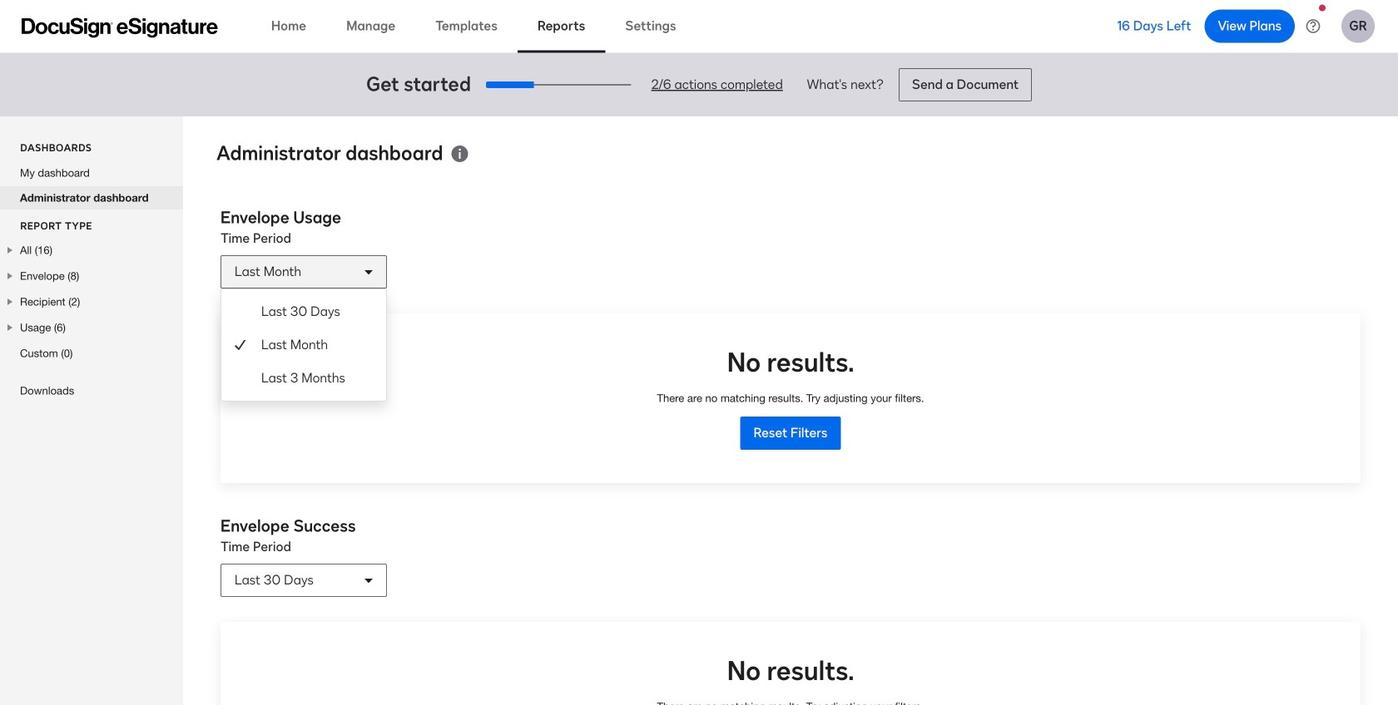 Task type: describe. For each thing, give the bounding box(es) containing it.
docusign esignature image
[[22, 18, 218, 38]]



Task type: vqa. For each thing, say whether or not it's contained in the screenshot.
shared icon
no



